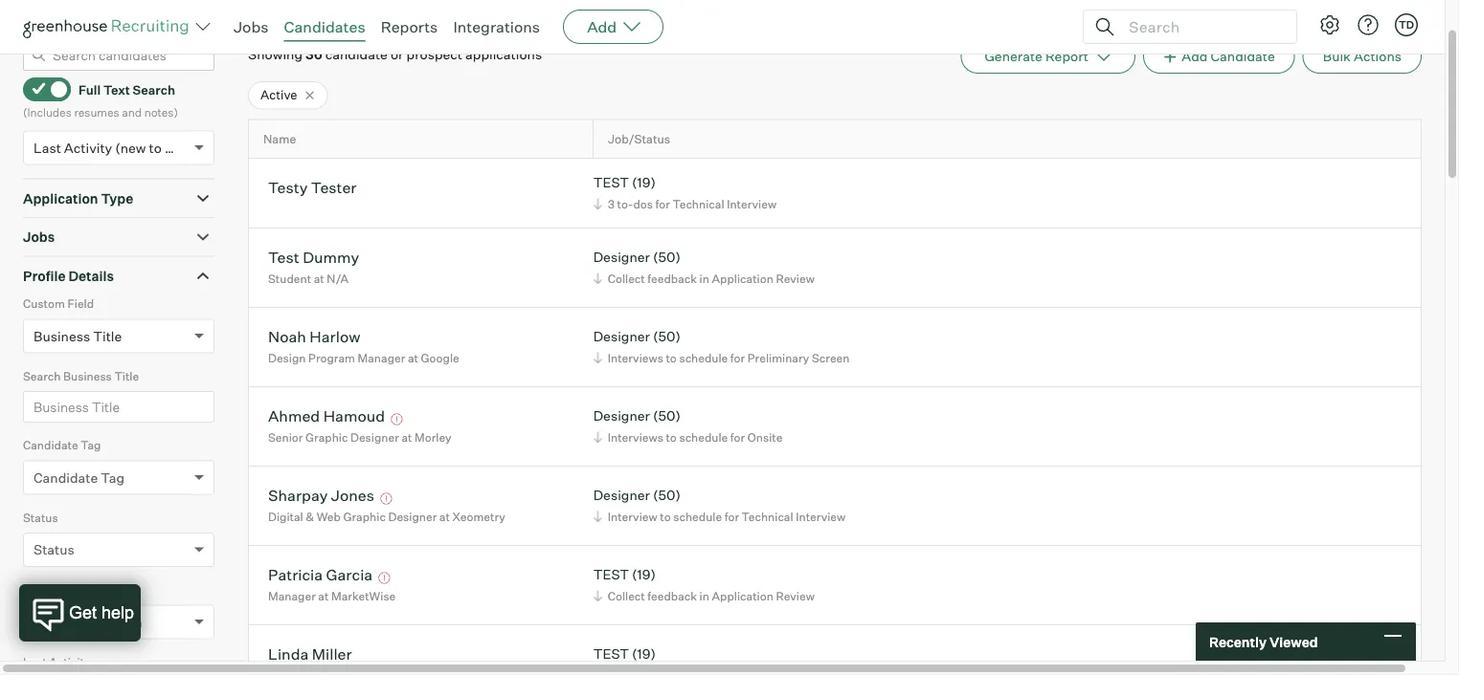 Task type: describe. For each thing, give the bounding box(es) containing it.
student
[[268, 272, 311, 286]]

linda miller link
[[268, 645, 352, 668]]

dos
[[633, 197, 653, 212]]

patricia garcia
[[268, 566, 373, 585]]

feedback for (50)
[[648, 272, 697, 286]]

n/a
[[327, 272, 348, 286]]

job/status
[[608, 132, 670, 147]]

profile details
[[23, 268, 114, 285]]

sharpay jones
[[268, 487, 374, 506]]

interviews for designer (50) interviews to schedule for preliminary screen
[[608, 352, 663, 366]]

(19) for test (19)
[[632, 647, 656, 664]]

screen
[[812, 352, 850, 366]]

tester
[[311, 178, 357, 197]]

business title option
[[34, 329, 122, 345]]

digital & web graphic designer at xeometry
[[268, 510, 505, 525]]

web
[[317, 510, 341, 525]]

type
[[101, 191, 133, 207]]

schedule for sharpay jones
[[673, 510, 722, 525]]

status element
[[23, 510, 214, 582]]

checkmark image
[[32, 83, 46, 96]]

onsite
[[748, 431, 783, 445]]

testy tester
[[268, 178, 357, 197]]

(includes
[[23, 106, 72, 120]]

harlow
[[310, 328, 360, 347]]

0 horizontal spatial search
[[23, 370, 61, 384]]

generate report
[[985, 49, 1089, 65]]

candidates
[[284, 17, 365, 36]]

ahmed
[[268, 407, 320, 426]]

designer (50) collect feedback in application review
[[593, 250, 815, 286]]

0 vertical spatial candidate tag
[[23, 439, 101, 454]]

test for test (19) 3 to-dos for technical interview
[[593, 175, 629, 192]]

patricia garcia has been in application review for more than 5 days image
[[376, 574, 393, 585]]

(new
[[115, 140, 146, 157]]

generate report button
[[961, 40, 1136, 74]]

last activity (new to old) option
[[34, 140, 189, 157]]

2 vertical spatial candidate
[[34, 470, 98, 487]]

showing 36 candidate or prospect applications
[[248, 47, 542, 63]]

showing
[[248, 47, 303, 63]]

test
[[268, 248, 299, 267]]

designer for designer (50) interviews to schedule for onsite
[[593, 409, 650, 425]]

add candidate link
[[1143, 40, 1295, 74]]

interview for (50)
[[796, 510, 846, 525]]

candidate tag element
[[23, 437, 214, 510]]

(50) for designer (50) interviews to schedule for preliminary screen
[[653, 329, 681, 346]]

0 horizontal spatial jobs
[[23, 229, 55, 246]]

interviews for designer (50) interviews to schedule for onsite
[[608, 431, 663, 445]]

designer for designer (50) interviews to schedule for preliminary screen
[[593, 329, 650, 346]]

feedback for (19)
[[648, 590, 697, 604]]

ahmed hamoud link
[[268, 407, 385, 429]]

custom
[[23, 297, 65, 312]]

designer (50) interview to schedule for technical interview
[[593, 488, 846, 525]]

1 horizontal spatial jobs
[[234, 17, 269, 36]]

report
[[1045, 49, 1089, 65]]

sharpay
[[268, 487, 328, 506]]

noah
[[268, 328, 306, 347]]

add candidate
[[1182, 49, 1275, 65]]

last activity (new to old)
[[34, 140, 189, 157]]

at down patricia garcia link
[[318, 590, 329, 604]]

0 vertical spatial candidate
[[1211, 49, 1275, 65]]

interview to schedule for technical interview link
[[590, 509, 850, 527]]

jobs link
[[234, 17, 269, 36]]

profile
[[23, 268, 66, 285]]

business title
[[34, 329, 122, 345]]

0 horizontal spatial manager
[[268, 590, 316, 604]]

google
[[421, 352, 459, 366]]

hamoud
[[323, 407, 385, 426]]

activity for last activity
[[49, 656, 90, 670]]

field
[[67, 297, 94, 312]]

to for designer (50) interviews to schedule for onsite
[[666, 431, 677, 445]]

business inside custom field element
[[34, 329, 90, 345]]

interviews to schedule for onsite link
[[590, 429, 787, 447]]

testy tester link
[[268, 178, 357, 200]]

test (19) collect feedback in application review
[[593, 567, 815, 604]]

1 vertical spatial reason
[[96, 615, 142, 632]]

schedule inside designer (50) interviews to schedule for preliminary screen
[[679, 352, 728, 366]]

designer for designer (50) interview to schedule for technical interview
[[593, 488, 650, 505]]

custom field
[[23, 297, 94, 312]]

to for last activity (new to old)
[[149, 140, 162, 157]]

for for designer (50) interviews to schedule for onsite
[[730, 431, 745, 445]]

designer for designer (50) collect feedback in application review
[[593, 250, 650, 266]]

last for last activity
[[23, 656, 47, 670]]

name
[[263, 132, 296, 147]]

1 vertical spatial title
[[114, 370, 139, 384]]

noah harlow link
[[268, 328, 360, 350]]

0 vertical spatial application
[[23, 191, 98, 207]]

bulk actions
[[1323, 49, 1402, 65]]

1 vertical spatial candidate
[[23, 439, 78, 454]]

36
[[305, 47, 322, 63]]

linda miller
[[268, 645, 352, 665]]

active
[[260, 88, 297, 103]]

senior
[[268, 431, 303, 445]]

for for designer (50) interviews to schedule for preliminary screen
[[730, 352, 745, 366]]

prospect
[[406, 47, 462, 63]]

reports
[[381, 17, 438, 36]]

full
[[79, 82, 101, 98]]

collect for designer
[[608, 272, 645, 286]]

dummy
[[303, 248, 359, 267]]

bulk actions link
[[1303, 40, 1422, 74]]

search inside full text search (includes resumes and notes)
[[133, 82, 175, 98]]

search business title
[[23, 370, 139, 384]]

td button
[[1395, 13, 1418, 36]]

3
[[608, 197, 615, 212]]

marketwise
[[331, 590, 396, 604]]

testy
[[268, 178, 308, 197]]

add button
[[563, 10, 664, 44]]

application for designer (50)
[[712, 272, 773, 286]]

recently
[[1209, 634, 1267, 651]]

at inside noah harlow design program manager at google
[[408, 352, 418, 366]]

technical for (19)
[[673, 197, 724, 212]]

td
[[1399, 18, 1414, 31]]

xeometry
[[452, 510, 505, 525]]

resumes
[[74, 106, 119, 120]]

applications
[[465, 47, 542, 63]]

miller
[[312, 645, 352, 665]]

candidate reports are now available! apply filters and select "view in app" element
[[961, 40, 1136, 74]]

interview for (19)
[[727, 197, 777, 212]]

candidates link
[[284, 17, 365, 36]]

1 vertical spatial candidate tag
[[34, 470, 124, 487]]

test dummy student at n/a
[[268, 248, 359, 286]]

td button
[[1391, 10, 1422, 40]]

to for designer (50) interviews to schedule for preliminary screen
[[666, 352, 677, 366]]

1 vertical spatial graphic
[[343, 510, 386, 525]]

at down "ahmed hamoud has been in onsite for more than 21 days" image
[[402, 431, 412, 445]]

ahmed hamoud has been in onsite for more than 21 days image
[[388, 415, 405, 426]]

test dummy link
[[268, 248, 359, 270]]

to for designer (50) interview to schedule for technical interview
[[660, 510, 671, 525]]

0 vertical spatial graphic
[[305, 431, 348, 445]]

details
[[68, 268, 114, 285]]

test for test (19) collect feedback in application review
[[593, 567, 629, 584]]

0 vertical spatial status
[[23, 511, 58, 526]]



Task type: vqa. For each thing, say whether or not it's contained in the screenshot.
(Includes
yes



Task type: locate. For each thing, give the bounding box(es) containing it.
for inside designer (50) interviews to schedule for preliminary screen
[[730, 352, 745, 366]]

0 vertical spatial collect
[[608, 272, 645, 286]]

2 horizontal spatial interview
[[796, 510, 846, 525]]

1 vertical spatial review
[[776, 590, 815, 604]]

0 vertical spatial reason
[[76, 584, 116, 598]]

schedule up test (19) collect feedback in application review
[[673, 510, 722, 525]]

technical
[[673, 197, 724, 212], [742, 510, 793, 525]]

1 vertical spatial tag
[[101, 470, 124, 487]]

candidate down 'search' text field
[[1211, 49, 1275, 65]]

0 vertical spatial last
[[34, 140, 61, 157]]

tag up "status" 'element' at the bottom of the page
[[101, 470, 124, 487]]

collect feedback in application review link for (19)
[[590, 588, 819, 606]]

4 (50) from the top
[[653, 488, 681, 505]]

for inside test (19) 3 to-dos for technical interview
[[655, 197, 670, 212]]

(19) inside test (19) collect feedback in application review
[[632, 567, 656, 584]]

jones
[[331, 487, 374, 506]]

candidate
[[1211, 49, 1275, 65], [23, 439, 78, 454], [34, 470, 98, 487]]

preliminary
[[748, 352, 809, 366]]

application down interview to schedule for technical interview 'link'
[[712, 590, 773, 604]]

at left n/a
[[314, 272, 324, 286]]

add for add
[[587, 17, 617, 36]]

1 vertical spatial status
[[34, 543, 74, 559]]

(50) inside designer (50) interviews to schedule for onsite
[[653, 409, 681, 425]]

at left google
[[408, 352, 418, 366]]

in inside test (19) collect feedback in application review
[[700, 590, 709, 604]]

candidate tag down search business title text box
[[23, 439, 101, 454]]

collect up test (19)
[[608, 590, 645, 604]]

at left xeometry
[[439, 510, 450, 525]]

for up test (19) collect feedback in application review
[[724, 510, 739, 525]]

1 vertical spatial application
[[712, 272, 773, 286]]

rejection reason up last activity
[[34, 615, 142, 632]]

schedule for ahmed hamoud
[[679, 431, 728, 445]]

for inside designer (50) interview to schedule for technical interview
[[724, 510, 739, 525]]

(50) inside designer (50) interviews to schedule for preliminary screen
[[653, 329, 681, 346]]

1 vertical spatial search
[[23, 370, 61, 384]]

test for test (19)
[[593, 647, 629, 664]]

1 review from the top
[[776, 272, 815, 286]]

1 vertical spatial last
[[23, 656, 47, 670]]

test
[[593, 175, 629, 192], [593, 567, 629, 584], [593, 647, 629, 664]]

collect
[[608, 272, 645, 286], [608, 590, 645, 604]]

1 vertical spatial (19)
[[632, 567, 656, 584]]

to inside designer (50) interview to schedule for technical interview
[[660, 510, 671, 525]]

recently viewed
[[1209, 634, 1318, 651]]

1 vertical spatial rejection reason
[[34, 615, 142, 632]]

0 vertical spatial in
[[700, 272, 709, 286]]

0 vertical spatial collect feedback in application review link
[[590, 270, 819, 288]]

schedule left the onsite
[[679, 431, 728, 445]]

feedback inside designer (50) collect feedback in application review
[[648, 272, 697, 286]]

manager right program on the left of the page
[[358, 352, 405, 366]]

0 horizontal spatial interview
[[608, 510, 657, 525]]

at inside test dummy student at n/a
[[314, 272, 324, 286]]

2 (19) from the top
[[632, 567, 656, 584]]

0 horizontal spatial technical
[[673, 197, 724, 212]]

0 vertical spatial (19)
[[632, 175, 656, 192]]

0 vertical spatial test
[[593, 175, 629, 192]]

activity for last activity (new to old)
[[64, 140, 112, 157]]

to up designer (50) interviews to schedule for onsite
[[666, 352, 677, 366]]

linda
[[268, 645, 309, 665]]

design
[[268, 352, 306, 366]]

(50) for designer (50) interviews to schedule for onsite
[[653, 409, 681, 425]]

2 collect from the top
[[608, 590, 645, 604]]

0 vertical spatial jobs
[[234, 17, 269, 36]]

morley
[[415, 431, 451, 445]]

ahmed hamoud
[[268, 407, 385, 426]]

reason
[[76, 584, 116, 598], [96, 615, 142, 632]]

0 vertical spatial interviews
[[608, 352, 663, 366]]

(19) for test (19) 3 to-dos for technical interview
[[632, 175, 656, 192]]

0 vertical spatial search
[[133, 82, 175, 98]]

feedback up test (19)
[[648, 590, 697, 604]]

1 vertical spatial add
[[1182, 49, 1208, 65]]

designer (50) interviews to schedule for onsite
[[593, 409, 783, 445]]

1 collect from the top
[[608, 272, 645, 286]]

1 in from the top
[[700, 272, 709, 286]]

0 vertical spatial review
[[776, 272, 815, 286]]

for right dos
[[655, 197, 670, 212]]

1 (50) from the top
[[653, 250, 681, 266]]

2 vertical spatial test
[[593, 647, 629, 664]]

schedule up designer (50) interviews to schedule for onsite
[[679, 352, 728, 366]]

add inside popup button
[[587, 17, 617, 36]]

patricia
[[268, 566, 323, 585]]

review
[[776, 272, 815, 286], [776, 590, 815, 604]]

to up test (19) collect feedback in application review
[[660, 510, 671, 525]]

(50) inside designer (50) collect feedback in application review
[[653, 250, 681, 266]]

1 vertical spatial technical
[[742, 510, 793, 525]]

test inside test (19) collect feedback in application review
[[593, 567, 629, 584]]

for
[[655, 197, 670, 212], [730, 352, 745, 366], [730, 431, 745, 445], [724, 510, 739, 525]]

or
[[391, 47, 404, 63]]

3 test from the top
[[593, 647, 629, 664]]

activity
[[64, 140, 112, 157], [49, 656, 90, 670]]

1 vertical spatial jobs
[[23, 229, 55, 246]]

0 vertical spatial add
[[587, 17, 617, 36]]

to inside designer (50) interviews to schedule for preliminary screen
[[666, 352, 677, 366]]

for inside designer (50) interviews to schedule for onsite
[[730, 431, 745, 445]]

Search Business Title text field
[[23, 392, 214, 424]]

greenhouse recruiting image
[[23, 15, 195, 38]]

1 vertical spatial collect
[[608, 590, 645, 604]]

patricia garcia link
[[268, 566, 373, 588]]

(19) down test (19) collect feedback in application review
[[632, 647, 656, 664]]

2 collect feedback in application review link from the top
[[590, 588, 819, 606]]

1 horizontal spatial technical
[[742, 510, 793, 525]]

program
[[308, 352, 355, 366]]

old)
[[165, 140, 189, 157]]

1 vertical spatial business
[[63, 370, 112, 384]]

(19) for test (19) collect feedback in application review
[[632, 567, 656, 584]]

interviews inside designer (50) interviews to schedule for onsite
[[608, 431, 663, 445]]

1 vertical spatial test
[[593, 567, 629, 584]]

collect for test
[[608, 590, 645, 604]]

2 (50) from the top
[[653, 329, 681, 346]]

2 vertical spatial (19)
[[632, 647, 656, 664]]

0 vertical spatial schedule
[[679, 352, 728, 366]]

senior graphic designer at morley
[[268, 431, 451, 445]]

in for (19)
[[700, 590, 709, 604]]

review for (50)
[[776, 272, 815, 286]]

2 review from the top
[[776, 590, 815, 604]]

candidate up "status" 'element' at the bottom of the page
[[34, 470, 98, 487]]

(50)
[[653, 250, 681, 266], [653, 329, 681, 346], [653, 409, 681, 425], [653, 488, 681, 505]]

reports link
[[381, 17, 438, 36]]

in down interview to schedule for technical interview 'link'
[[700, 590, 709, 604]]

sharpay jones has been in technical interview for more than 14 days image
[[378, 494, 395, 506]]

graphic down ahmed hamoud link
[[305, 431, 348, 445]]

last for last activity (new to old)
[[34, 140, 61, 157]]

designer inside designer (50) interviews to schedule for onsite
[[593, 409, 650, 425]]

1 vertical spatial interviews
[[608, 431, 663, 445]]

manager down 'patricia'
[[268, 590, 316, 604]]

designer inside designer (50) interview to schedule for technical interview
[[593, 488, 650, 505]]

1 horizontal spatial interview
[[727, 197, 777, 212]]

(50) up interview to schedule for technical interview 'link'
[[653, 488, 681, 505]]

0 vertical spatial manager
[[358, 352, 405, 366]]

2 vertical spatial schedule
[[673, 510, 722, 525]]

0 vertical spatial tag
[[81, 439, 101, 454]]

interviews
[[608, 352, 663, 366], [608, 431, 663, 445]]

0 vertical spatial business
[[34, 329, 90, 345]]

candidate tag up "status" 'element' at the bottom of the page
[[34, 470, 124, 487]]

Search candidates field
[[23, 40, 214, 72]]

2 vertical spatial application
[[712, 590, 773, 604]]

schedule inside designer (50) interviews to schedule for onsite
[[679, 431, 728, 445]]

0 vertical spatial feedback
[[648, 272, 697, 286]]

0 vertical spatial technical
[[673, 197, 724, 212]]

title up search business title text box
[[114, 370, 139, 384]]

rejection
[[23, 584, 74, 598], [34, 615, 93, 632]]

garcia
[[326, 566, 373, 585]]

1 collect feedback in application review link from the top
[[590, 270, 819, 288]]

title
[[93, 329, 122, 345], [114, 370, 139, 384]]

tag
[[81, 439, 101, 454], [101, 470, 124, 487]]

viewed
[[1270, 634, 1318, 651]]

manager at marketwise
[[268, 590, 396, 604]]

1 vertical spatial schedule
[[679, 431, 728, 445]]

technical inside test (19) 3 to-dos for technical interview
[[673, 197, 724, 212]]

graphic
[[305, 431, 348, 445], [343, 510, 386, 525]]

business down custom field
[[34, 329, 90, 345]]

integrations
[[453, 17, 540, 36]]

interviews to schedule for preliminary screen link
[[590, 350, 854, 368]]

rejection reason
[[23, 584, 116, 598], [34, 615, 142, 632]]

technical for (50)
[[742, 510, 793, 525]]

1 feedback from the top
[[648, 272, 697, 286]]

2 interviews from the top
[[608, 431, 663, 445]]

1 vertical spatial activity
[[49, 656, 90, 670]]

1 interviews from the top
[[608, 352, 663, 366]]

interviews inside designer (50) interviews to schedule for preliminary screen
[[608, 352, 663, 366]]

(19) inside test (19) 3 to-dos for technical interview
[[632, 175, 656, 192]]

last activity
[[23, 656, 90, 670]]

(50) down 3 to-dos for technical interview link
[[653, 250, 681, 266]]

0 vertical spatial rejection
[[23, 584, 74, 598]]

collect feedback in application review link down interview to schedule for technical interview 'link'
[[590, 588, 819, 606]]

jobs up profile
[[23, 229, 55, 246]]

review inside designer (50) collect feedback in application review
[[776, 272, 815, 286]]

(50) up interviews to schedule for preliminary screen link
[[653, 329, 681, 346]]

3 (19) from the top
[[632, 647, 656, 664]]

1 horizontal spatial manager
[[358, 352, 405, 366]]

search up notes)
[[133, 82, 175, 98]]

&
[[306, 510, 314, 525]]

review for (19)
[[776, 590, 815, 604]]

test inside test (19) 3 to-dos for technical interview
[[593, 175, 629, 192]]

(50) for designer (50) interview to schedule for technical interview
[[653, 488, 681, 505]]

application for test (19)
[[712, 590, 773, 604]]

noah harlow design program manager at google
[[268, 328, 459, 366]]

candidate tag
[[23, 439, 101, 454], [34, 470, 124, 487]]

sharpay jones link
[[268, 487, 374, 509]]

collect inside designer (50) collect feedback in application review
[[608, 272, 645, 286]]

business
[[34, 329, 90, 345], [63, 370, 112, 384]]

test (19) 3 to-dos for technical interview
[[593, 175, 777, 212]]

(19) up dos
[[632, 175, 656, 192]]

rejection reason element
[[23, 582, 214, 654]]

in for (50)
[[700, 272, 709, 286]]

1 test from the top
[[593, 175, 629, 192]]

rejection reason down "status" 'element' at the bottom of the page
[[23, 584, 116, 598]]

notes)
[[144, 106, 178, 120]]

1 (19) from the top
[[632, 175, 656, 192]]

1 horizontal spatial add
[[1182, 49, 1208, 65]]

(50) inside designer (50) interview to schedule for technical interview
[[653, 488, 681, 505]]

1 vertical spatial feedback
[[648, 590, 697, 604]]

schedule inside designer (50) interview to schedule for technical interview
[[673, 510, 722, 525]]

title inside custom field element
[[93, 329, 122, 345]]

1 vertical spatial in
[[700, 590, 709, 604]]

for left preliminary
[[730, 352, 745, 366]]

collect feedback in application review link for (50)
[[590, 270, 819, 288]]

feedback down 3 to-dos for technical interview link
[[648, 272, 697, 286]]

to up designer (50) interview to schedule for technical interview
[[666, 431, 677, 445]]

technical inside designer (50) interview to schedule for technical interview
[[742, 510, 793, 525]]

(50) up interviews to schedule for onsite link
[[653, 409, 681, 425]]

integrations link
[[453, 17, 540, 36]]

manager
[[358, 352, 405, 366], [268, 590, 316, 604]]

2 in from the top
[[700, 590, 709, 604]]

application up designer (50) interviews to schedule for preliminary screen
[[712, 272, 773, 286]]

application left type
[[23, 191, 98, 207]]

activity down rejection reason element
[[49, 656, 90, 670]]

text
[[103, 82, 130, 98]]

(50) for designer (50) collect feedback in application review
[[653, 250, 681, 266]]

add
[[587, 17, 617, 36], [1182, 49, 1208, 65]]

last down rejection reason element
[[23, 656, 47, 670]]

0 horizontal spatial add
[[587, 17, 617, 36]]

to left 'old)'
[[149, 140, 162, 157]]

2 feedback from the top
[[648, 590, 697, 604]]

Search text field
[[1124, 13, 1279, 41]]

technical right dos
[[673, 197, 724, 212]]

review inside test (19) collect feedback in application review
[[776, 590, 815, 604]]

add for add candidate
[[1182, 49, 1208, 65]]

1 vertical spatial rejection
[[34, 615, 93, 632]]

to inside designer (50) interviews to schedule for onsite
[[666, 431, 677, 445]]

jobs up showing
[[234, 17, 269, 36]]

application inside test (19) collect feedback in application review
[[712, 590, 773, 604]]

feedback inside test (19) collect feedback in application review
[[648, 590, 697, 604]]

application inside designer (50) collect feedback in application review
[[712, 272, 773, 286]]

1 horizontal spatial search
[[133, 82, 175, 98]]

custom field element
[[23, 296, 214, 368]]

for for test (19) 3 to-dos for technical interview
[[655, 197, 670, 212]]

3 (50) from the top
[[653, 409, 681, 425]]

search down business title option on the left
[[23, 370, 61, 384]]

0 vertical spatial activity
[[64, 140, 112, 157]]

interview inside test (19) 3 to-dos for technical interview
[[727, 197, 777, 212]]

3 to-dos for technical interview link
[[590, 195, 781, 214]]

tag down search business title text box
[[81, 439, 101, 454]]

title down field
[[93, 329, 122, 345]]

candidate down 'search business title'
[[23, 439, 78, 454]]

in inside designer (50) collect feedback in application review
[[700, 272, 709, 286]]

last down "(includes"
[[34, 140, 61, 157]]

candidate
[[325, 47, 388, 63]]

0 vertical spatial title
[[93, 329, 122, 345]]

designer inside designer (50) interviews to schedule for preliminary screen
[[593, 329, 650, 346]]

to
[[149, 140, 162, 157], [666, 352, 677, 366], [666, 431, 677, 445], [660, 510, 671, 525]]

for for designer (50) interview to schedule for technical interview
[[724, 510, 739, 525]]

manager inside noah harlow design program manager at google
[[358, 352, 405, 366]]

status down candidate tag element
[[23, 511, 58, 526]]

bulk
[[1323, 49, 1351, 65]]

business down business title option on the left
[[63, 370, 112, 384]]

configure image
[[1318, 13, 1341, 36]]

graphic down jones
[[343, 510, 386, 525]]

1 vertical spatial manager
[[268, 590, 316, 604]]

collect down "to-"
[[608, 272, 645, 286]]

status
[[23, 511, 58, 526], [34, 543, 74, 559]]

activity down resumes
[[64, 140, 112, 157]]

in up designer (50) interviews to schedule for preliminary screen
[[700, 272, 709, 286]]

technical down the onsite
[[742, 510, 793, 525]]

schedule
[[679, 352, 728, 366], [679, 431, 728, 445], [673, 510, 722, 525]]

actions
[[1354, 49, 1402, 65]]

1 vertical spatial collect feedback in application review link
[[590, 588, 819, 606]]

(19) up test (19)
[[632, 567, 656, 584]]

status up rejection reason element
[[34, 543, 74, 559]]

designer inside designer (50) collect feedback in application review
[[593, 250, 650, 266]]

for left the onsite
[[730, 431, 745, 445]]

collect feedback in application review link
[[590, 270, 819, 288], [590, 588, 819, 606]]

last
[[34, 140, 61, 157], [23, 656, 47, 670]]

collect feedback in application review link up designer (50) interviews to schedule for preliminary screen
[[590, 270, 819, 288]]

generate
[[985, 49, 1043, 65]]

2 test from the top
[[593, 567, 629, 584]]

feedback
[[648, 272, 697, 286], [648, 590, 697, 604]]

digital
[[268, 510, 303, 525]]

0 vertical spatial rejection reason
[[23, 584, 116, 598]]

application type
[[23, 191, 133, 207]]

collect inside test (19) collect feedback in application review
[[608, 590, 645, 604]]



